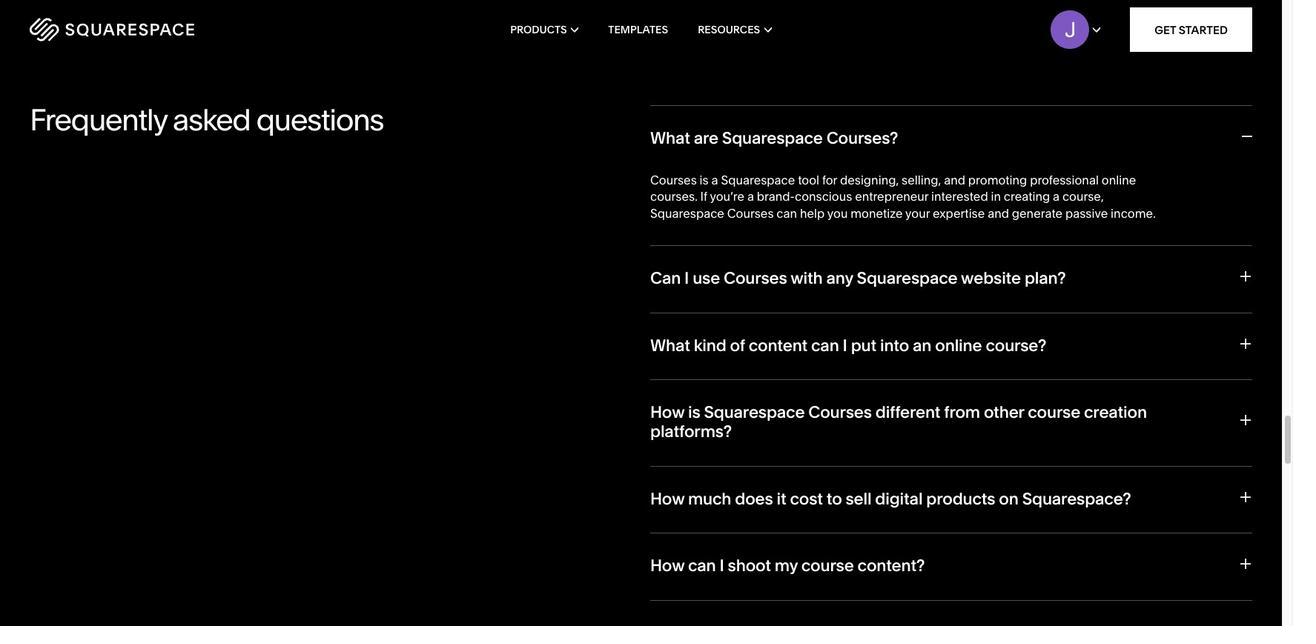 Task type: vqa. For each thing, say whether or not it's contained in the screenshot.
you
yes



Task type: describe. For each thing, give the bounding box(es) containing it.
2 horizontal spatial can
[[812, 336, 840, 356]]

0 horizontal spatial and
[[945, 173, 966, 188]]

get started
[[1155, 23, 1229, 37]]

on
[[1000, 490, 1019, 510]]

course inside how is squarespace courses different from other course creation platforms?
[[1028, 403, 1081, 423]]

passive
[[1066, 206, 1109, 221]]

course inside how can i shoot my course content? dropdown button
[[802, 557, 854, 577]]

online inside courses is a squarespace tool for designing, selling, and promoting professional online courses. if you're a brand-conscious entrepreneur interested in creating a course, squarespace courses can help you monetize your expertise and generate passive income.
[[1102, 173, 1137, 188]]

expertise
[[933, 206, 985, 221]]

in
[[992, 190, 1002, 204]]

squarespace logo image
[[30, 18, 194, 42]]

content?
[[858, 557, 925, 577]]

digital
[[876, 490, 923, 510]]

courses down you're
[[728, 206, 774, 221]]

what kind of content can i put into an online course? button
[[651, 313, 1253, 380]]

courses.
[[651, 190, 698, 204]]

monetize
[[851, 206, 903, 221]]

how is squarespace courses different from other course creation platforms?
[[651, 403, 1148, 442]]

if
[[701, 190, 708, 204]]

started
[[1179, 23, 1229, 37]]

tool
[[798, 173, 820, 188]]

course?
[[986, 336, 1047, 356]]

platforms?
[[651, 422, 732, 442]]

course,
[[1063, 190, 1104, 204]]

plan?
[[1025, 269, 1066, 289]]

is for courses
[[700, 173, 709, 188]]

you
[[828, 206, 848, 221]]

content
[[749, 336, 808, 356]]

how can i shoot my course content?
[[651, 557, 925, 577]]

designing,
[[841, 173, 899, 188]]

selling,
[[902, 173, 942, 188]]

resources button
[[698, 0, 772, 59]]

1 vertical spatial i
[[843, 336, 848, 356]]

an
[[913, 336, 932, 356]]

1 horizontal spatial i
[[720, 557, 725, 577]]

squarespace?
[[1023, 490, 1132, 510]]

how for how can i shoot my course content?
[[651, 557, 685, 577]]

can i use courses with any squarespace website plan? button
[[651, 246, 1253, 313]]

1 horizontal spatial a
[[748, 190, 755, 204]]

how can i shoot my course content? button
[[651, 534, 1253, 601]]

it
[[777, 490, 787, 510]]

much
[[688, 490, 732, 510]]

put
[[851, 336, 877, 356]]

how is squarespace courses different from other course creation platforms? button
[[651, 380, 1253, 467]]

creation
[[1085, 403, 1148, 423]]

what kind of content can i put into an online course?
[[651, 336, 1047, 356]]

frequently
[[30, 101, 167, 138]]

squarespace logo link
[[30, 18, 274, 42]]

professional
[[1031, 173, 1099, 188]]

squarespace down courses.
[[651, 206, 725, 221]]

what are squarespace courses?
[[651, 128, 899, 148]]

income.
[[1111, 206, 1156, 221]]

what for what kind of content can i put into an online course?
[[651, 336, 690, 356]]

for
[[823, 173, 838, 188]]

can inside courses is a squarespace tool for designing, selling, and promoting professional online courses. if you're a brand-conscious entrepreneur interested in creating a course, squarespace courses can help you monetize your expertise and generate passive income.
[[777, 206, 798, 221]]

resources
[[698, 23, 761, 36]]

can
[[651, 269, 681, 289]]

courses up courses.
[[651, 173, 697, 188]]

interested
[[932, 190, 989, 204]]

of
[[730, 336, 745, 356]]

are
[[694, 128, 719, 148]]

cost
[[790, 490, 823, 510]]



Task type: locate. For each thing, give the bounding box(es) containing it.
course right other
[[1028, 403, 1081, 423]]

0 horizontal spatial a
[[712, 173, 719, 188]]

is
[[700, 173, 709, 188], [688, 403, 701, 423]]

sell
[[846, 490, 872, 510]]

shoot
[[728, 557, 771, 577]]

can left put
[[812, 336, 840, 356]]

online
[[1102, 173, 1137, 188], [936, 336, 983, 356]]

can down brand-
[[777, 206, 798, 221]]

0 horizontal spatial online
[[936, 336, 983, 356]]

products
[[511, 23, 567, 36]]

1 vertical spatial is
[[688, 403, 701, 423]]

squarespace down 'your'
[[857, 269, 958, 289]]

0 horizontal spatial course
[[802, 557, 854, 577]]

1 what from the top
[[651, 128, 690, 148]]

squarespace up tool at the right top of the page
[[722, 128, 823, 148]]

is for how
[[688, 403, 701, 423]]

what
[[651, 128, 690, 148], [651, 336, 690, 356]]

how much does it cost to sell digital products on squarespace? button
[[651, 467, 1253, 534]]

how inside dropdown button
[[651, 490, 685, 510]]

promoting
[[969, 173, 1028, 188]]

squarespace up brand-
[[721, 173, 796, 188]]

squarespace inside dropdown button
[[722, 128, 823, 148]]

a up you're
[[712, 173, 719, 188]]

courses inside can i use courses with any squarespace website plan? dropdown button
[[724, 269, 788, 289]]

1 vertical spatial what
[[651, 336, 690, 356]]

1 horizontal spatial and
[[988, 206, 1010, 221]]

any
[[827, 269, 854, 289]]

i
[[685, 269, 689, 289], [843, 336, 848, 356], [720, 557, 725, 577]]

what left the kind
[[651, 336, 690, 356]]

generate
[[1013, 206, 1063, 221]]

a
[[712, 173, 719, 188], [748, 190, 755, 204], [1054, 190, 1060, 204]]

does
[[735, 490, 773, 510]]

how for how much does it cost to sell digital products on squarespace?
[[651, 490, 685, 510]]

1 vertical spatial online
[[936, 336, 983, 356]]

can left shoot
[[688, 557, 716, 577]]

is down the kind
[[688, 403, 701, 423]]

0 vertical spatial what
[[651, 128, 690, 148]]

what left are
[[651, 128, 690, 148]]

0 vertical spatial i
[[685, 269, 689, 289]]

2 vertical spatial i
[[720, 557, 725, 577]]

website
[[962, 269, 1022, 289]]

into
[[881, 336, 910, 356]]

and up "interested"
[[945, 173, 966, 188]]

0 vertical spatial how
[[651, 403, 685, 423]]

0 horizontal spatial i
[[685, 269, 689, 289]]

1 horizontal spatial online
[[1102, 173, 1137, 188]]

from
[[945, 403, 981, 423]]

and
[[945, 173, 966, 188], [988, 206, 1010, 221]]

and down in on the right
[[988, 206, 1010, 221]]

use
[[693, 269, 720, 289]]

to
[[827, 490, 842, 510]]

1 how from the top
[[651, 403, 685, 423]]

how inside dropdown button
[[651, 557, 685, 577]]

products button
[[511, 0, 579, 59]]

your
[[906, 206, 930, 221]]

entrepreneur
[[856, 190, 929, 204]]

is up if
[[700, 173, 709, 188]]

course right my
[[802, 557, 854, 577]]

2 what from the top
[[651, 336, 690, 356]]

my
[[775, 557, 798, 577]]

courses down what kind of content can i put into an online course?
[[809, 403, 872, 423]]

questions
[[256, 101, 384, 138]]

0 vertical spatial course
[[1028, 403, 1081, 423]]

kind
[[694, 336, 727, 356]]

squarespace inside dropdown button
[[857, 269, 958, 289]]

get
[[1155, 23, 1177, 37]]

is inside courses is a squarespace tool for designing, selling, and promoting professional online courses. if you're a brand-conscious entrepreneur interested in creating a course, squarespace courses can help you monetize your expertise and generate passive income.
[[700, 173, 709, 188]]

squarespace down of
[[704, 403, 805, 423]]

0 vertical spatial can
[[777, 206, 798, 221]]

i left put
[[843, 336, 848, 356]]

different
[[876, 403, 941, 423]]

online inside dropdown button
[[936, 336, 983, 356]]

a right you're
[[748, 190, 755, 204]]

i left 'use'
[[685, 269, 689, 289]]

i left shoot
[[720, 557, 725, 577]]

with
[[791, 269, 823, 289]]

0 horizontal spatial can
[[688, 557, 716, 577]]

1 vertical spatial can
[[812, 336, 840, 356]]

products
[[927, 490, 996, 510]]

2 vertical spatial can
[[688, 557, 716, 577]]

2 horizontal spatial i
[[843, 336, 848, 356]]

3 how from the top
[[651, 557, 685, 577]]

course
[[1028, 403, 1081, 423], [802, 557, 854, 577]]

1 vertical spatial how
[[651, 490, 685, 510]]

courses is a squarespace tool for designing, selling, and promoting professional online courses. if you're a brand-conscious entrepreneur interested in creating a course, squarespace courses can help you monetize your expertise and generate passive income.
[[651, 173, 1156, 221]]

creating
[[1004, 190, 1051, 204]]

what are squarespace courses? button
[[651, 105, 1253, 172]]

1 horizontal spatial can
[[777, 206, 798, 221]]

templates link
[[609, 0, 669, 59]]

squarespace
[[722, 128, 823, 148], [721, 173, 796, 188], [651, 206, 725, 221], [857, 269, 958, 289], [704, 403, 805, 423]]

1 vertical spatial and
[[988, 206, 1010, 221]]

courses?
[[827, 128, 899, 148]]

you're
[[710, 190, 745, 204]]

a down professional
[[1054, 190, 1060, 204]]

conscious
[[795, 190, 853, 204]]

can
[[777, 206, 798, 221], [812, 336, 840, 356], [688, 557, 716, 577]]

0 vertical spatial and
[[945, 173, 966, 188]]

1 horizontal spatial course
[[1028, 403, 1081, 423]]

how inside how is squarespace courses different from other course creation platforms?
[[651, 403, 685, 423]]

how for how is squarespace courses different from other course creation platforms?
[[651, 403, 685, 423]]

brand-
[[757, 190, 795, 204]]

0 vertical spatial is
[[700, 173, 709, 188]]

2 vertical spatial how
[[651, 557, 685, 577]]

courses inside how is squarespace courses different from other course creation platforms?
[[809, 403, 872, 423]]

2 how from the top
[[651, 490, 685, 510]]

1 vertical spatial course
[[802, 557, 854, 577]]

how
[[651, 403, 685, 423], [651, 490, 685, 510], [651, 557, 685, 577]]

courses
[[651, 173, 697, 188], [728, 206, 774, 221], [724, 269, 788, 289], [809, 403, 872, 423]]

asked
[[173, 101, 250, 138]]

frequently asked questions
[[30, 101, 384, 138]]

courses right 'use'
[[724, 269, 788, 289]]

can i use courses with any squarespace website plan?
[[651, 269, 1066, 289]]

help
[[800, 206, 825, 221]]

templates
[[609, 23, 669, 36]]

i inside dropdown button
[[685, 269, 689, 289]]

how much does it cost to sell digital products on squarespace?
[[651, 490, 1132, 510]]

is inside how is squarespace courses different from other course creation platforms?
[[688, 403, 701, 423]]

squarespace inside how is squarespace courses different from other course creation platforms?
[[704, 403, 805, 423]]

0 vertical spatial online
[[1102, 173, 1137, 188]]

online right an
[[936, 336, 983, 356]]

2 horizontal spatial a
[[1054, 190, 1060, 204]]

online up the income.
[[1102, 173, 1137, 188]]

get started link
[[1131, 7, 1253, 52]]

what for what are squarespace courses?
[[651, 128, 690, 148]]

other
[[984, 403, 1025, 423]]



